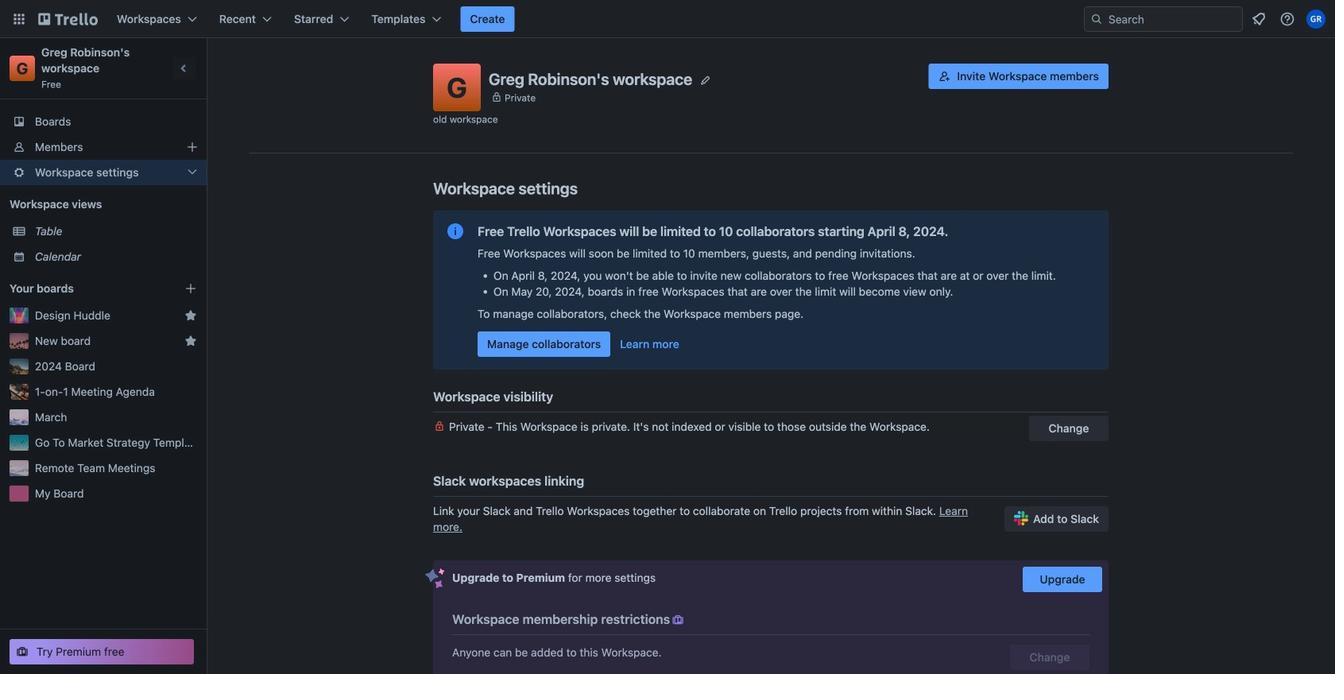 Task type: vqa. For each thing, say whether or not it's contained in the screenshot.
AND in text field
no



Task type: describe. For each thing, give the bounding box(es) containing it.
back to home image
[[38, 6, 98, 32]]

Search field
[[1103, 8, 1242, 30]]

1 starred icon image from the top
[[184, 309, 197, 322]]

sm image
[[670, 612, 686, 628]]

open information menu image
[[1280, 11, 1296, 27]]

2 starred icon image from the top
[[184, 335, 197, 347]]

greg robinson (gregrobinson96) image
[[1307, 10, 1326, 29]]



Task type: locate. For each thing, give the bounding box(es) containing it.
0 vertical spatial starred icon image
[[184, 309, 197, 322]]

starred icon image
[[184, 309, 197, 322], [184, 335, 197, 347]]

1 vertical spatial starred icon image
[[184, 335, 197, 347]]

workspace navigation collapse icon image
[[173, 57, 196, 79]]

primary element
[[0, 0, 1335, 38]]

your boards with 8 items element
[[10, 279, 161, 298]]

sparkle image
[[425, 568, 445, 589]]

search image
[[1091, 13, 1103, 25]]

0 notifications image
[[1250, 10, 1269, 29]]

add board image
[[184, 282, 197, 295]]



